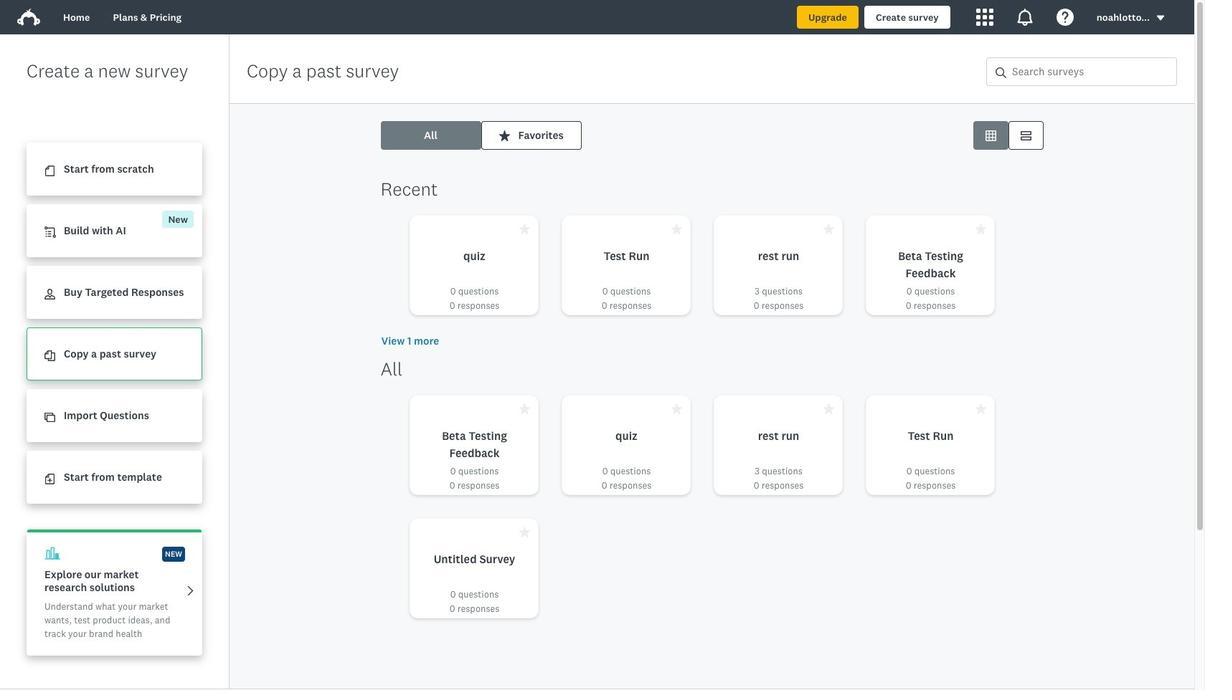Task type: describe. For each thing, give the bounding box(es) containing it.
user image
[[44, 289, 55, 300]]

1 brand logo image from the top
[[17, 6, 40, 29]]

notification center icon image
[[1016, 9, 1034, 26]]

document image
[[44, 166, 55, 177]]

grid image
[[985, 130, 996, 141]]

2 brand logo image from the top
[[17, 9, 40, 26]]

chevronright image
[[185, 586, 196, 597]]

search image
[[996, 67, 1006, 78]]

documentclone image
[[44, 351, 55, 362]]

Search surveys field
[[1006, 58, 1177, 85]]



Task type: vqa. For each thing, say whether or not it's contained in the screenshot.
third Open menu icon from the bottom of the page
no



Task type: locate. For each thing, give the bounding box(es) containing it.
help icon image
[[1057, 9, 1074, 26]]

textboxmultiple image
[[1020, 130, 1031, 141]]

products icon image
[[976, 9, 993, 26], [976, 9, 993, 26]]

documentplus image
[[44, 474, 55, 485]]

clone image
[[44, 413, 55, 423]]

dropdown arrow icon image
[[1156, 13, 1166, 23], [1157, 16, 1164, 21]]

starfilled image
[[671, 224, 682, 235]]

starfilled image
[[499, 130, 510, 141], [519, 224, 530, 235], [823, 224, 834, 235], [975, 224, 986, 235], [519, 404, 530, 415], [671, 404, 682, 415], [823, 404, 834, 415], [975, 404, 986, 415], [519, 527, 530, 538]]

brand logo image
[[17, 6, 40, 29], [17, 9, 40, 26]]



